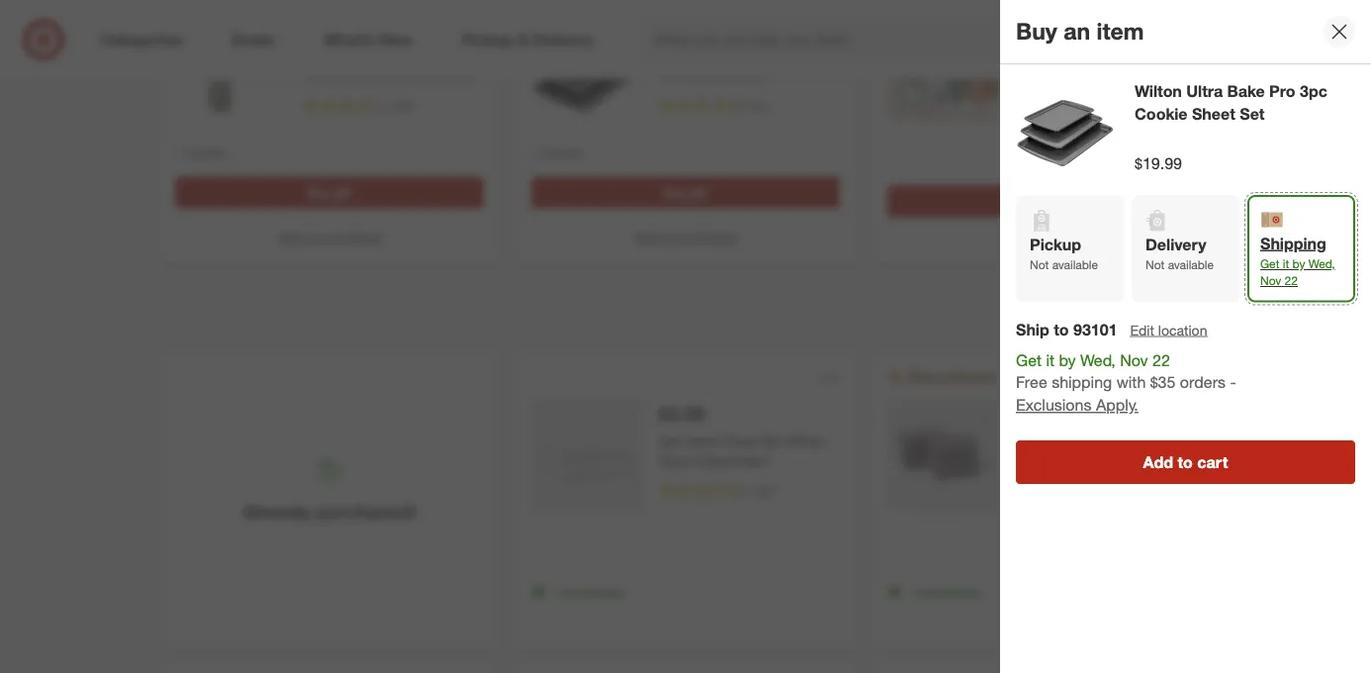 Task type: describe. For each thing, give the bounding box(es) containing it.
pickup
[[1030, 235, 1082, 254]]

extremesteam
[[386, 47, 478, 64]]

$59.99
[[303, 17, 359, 40]]

it inside shipping get it by wed, nov 22
[[1284, 256, 1290, 271]]

pickup not available
[[1030, 235, 1099, 272]]

buy for "buy gift" button associated with $19.99
[[664, 185, 686, 200]]

garment
[[367, 67, 421, 84]]

get inside get it by wed, nov 22 free shipping with $35 orders - exclusions apply. add to cart
[[1017, 350, 1042, 369]]

orders
[[1181, 373, 1226, 392]]

white
[[787, 432, 822, 449]]

mark as purchased link for $59.99
[[277, 227, 382, 246]]

add
[[1144, 452, 1174, 471]]

mark for $19.99
[[635, 229, 662, 244]]

- inside $3.00 2pk hand towel set white - room essentials™
[[826, 432, 831, 449]]

nov inside get it by wed, nov 22 free shipping with $35 orders - exclusions apply. add to cart
[[1121, 350, 1149, 369]]

already
[[243, 500, 311, 522]]

wed, inside shipping get it by wed, nov 22
[[1309, 256, 1336, 271]]

most
[[179, 14, 206, 29]]

22 inside shipping get it by wed, nov 22
[[1285, 273, 1299, 288]]

mark for $59.99
[[278, 229, 305, 244]]

washcloth
[[1127, 432, 1192, 449]]

search button
[[1108, 18, 1155, 65]]

gift
[[1077, 57, 1100, 74]]

$19.99 for $19.99
[[1135, 154, 1183, 173]]

set inside $3.00 2pk hand towel set white - room essentials™
[[762, 432, 783, 449]]

2pk hand towel set white - room essentials™ image
[[532, 400, 643, 512]]

edit location
[[1131, 321, 1208, 338]]

2pk
[[659, 432, 682, 449]]

conair turbo extremesteam handheld garment steamer image
[[175, 15, 287, 127]]

purchased!
[[316, 500, 416, 522]]

3pc inside $19.99 wilton ultra bake pro 3pc cookie sheet set
[[795, 47, 818, 64]]

discontinued
[[909, 368, 996, 385]]

3pc inside wilton ultra bake pro 3pc cookie sheet set
[[1301, 82, 1328, 101]]

8pc antimicrobial washcloth set gray - room essentials™ image
[[888, 400, 1000, 512]]

get inside shipping get it by wed, nov 22
[[1261, 256, 1280, 271]]

1 purchased for $3.00
[[554, 584, 624, 599]]

231
[[750, 99, 770, 114]]

wilton inside wilton ultra bake pro 3pc cookie sheet set
[[1135, 82, 1183, 101]]

3269
[[1107, 484, 1133, 499]]

shipping get it by wed, nov 22
[[1261, 234, 1336, 288]]

room for $3.00
[[659, 452, 696, 469]]

conair
[[303, 47, 344, 64]]

$5.00 8pc antimicrobial washcloth set gray - room essentials™
[[1016, 402, 1193, 469]]

1 needed for $19.99
[[532, 145, 582, 160]]

delivery
[[1146, 235, 1207, 254]]

steamer
[[425, 67, 477, 84]]

$3.00
[[659, 402, 705, 425]]

cookie inside $19.99 wilton ultra bake pro 3pc cookie sheet set
[[659, 67, 703, 84]]

buy inside dialog
[[1017, 17, 1058, 45]]

$19.99 wilton ultra bake pro 3pc cookie sheet set
[[659, 17, 818, 84]]

delivery not available
[[1146, 235, 1215, 272]]

hand
[[686, 432, 719, 449]]

buy gift button for $59.99
[[175, 177, 484, 208]]

wilton ultra bake pro 3pc cookie sheet set
[[1135, 82, 1328, 124]]

search
[[1108, 32, 1155, 51]]

not for delivery
[[1146, 257, 1165, 272]]

$19.99 for $19.99 wilton ultra bake pro 3pc cookie sheet set
[[659, 17, 715, 40]]

location
[[1159, 321, 1208, 338]]

essentials™ for $5.00
[[1124, 452, 1193, 469]]

pro inside $19.99 wilton ultra bake pro 3pc cookie sheet set
[[770, 47, 791, 64]]

by inside shipping get it by wed, nov 22
[[1293, 256, 1306, 271]]

set inside $19.99 wilton ultra bake pro 3pc cookie sheet set
[[747, 67, 768, 84]]

8pc
[[1016, 432, 1039, 449]]

22 inside get it by wed, nov 22 free shipping with $35 orders - exclusions apply. add to cart
[[1153, 350, 1171, 369]]

2 horizontal spatial buy gift
[[1021, 194, 1064, 209]]

cookie inside wilton ultra bake pro 3pc cookie sheet set
[[1135, 104, 1188, 124]]

$5.00 for 8pc
[[1016, 402, 1061, 425]]



Task type: vqa. For each thing, say whether or not it's contained in the screenshot.


Task type: locate. For each thing, give the bounding box(es) containing it.
bake inside wilton ultra bake pro 3pc cookie sheet set
[[1228, 82, 1266, 101]]

0 horizontal spatial bake
[[735, 47, 766, 64]]

1
[[175, 145, 182, 160], [532, 145, 538, 160], [554, 584, 561, 599], [911, 584, 917, 599]]

- inside $5.00 8pc antimicrobial washcloth set gray - room essentials™
[[1073, 452, 1079, 469]]

1 horizontal spatial nov
[[1261, 273, 1282, 288]]

2 mark as purchased link from the left
[[634, 227, 738, 246]]

$5.00 for -
[[1054, 27, 1099, 50]]

exclusions apply. link
[[1017, 395, 1139, 415]]

1 vertical spatial 22
[[1153, 350, 1171, 369]]

1 essentials™ from the left
[[700, 452, 770, 469]]

essentials™ down washcloth
[[1124, 452, 1193, 469]]

1 horizontal spatial room
[[1083, 452, 1120, 469]]

it down shipping
[[1284, 256, 1290, 271]]

mark as purchased for $59.99
[[278, 229, 381, 244]]

cards
[[1104, 57, 1138, 74]]

1 needed from the left
[[185, 145, 226, 160]]

ship to 93101
[[1017, 319, 1118, 339]]

with
[[1117, 373, 1146, 392]]

1 horizontal spatial wilton ultra bake pro 3pc cookie sheet set image
[[1017, 80, 1115, 179]]

buy
[[1017, 17, 1058, 45], [308, 185, 329, 200], [664, 185, 686, 200], [1021, 194, 1042, 209]]

22 down shipping
[[1285, 273, 1299, 288]]

0 horizontal spatial as
[[309, 229, 321, 244]]

0 horizontal spatial ultra
[[702, 47, 731, 64]]

0 vertical spatial pro
[[770, 47, 791, 64]]

essentials™ inside $5.00 8pc antimicrobial washcloth set gray - room essentials™
[[1124, 452, 1193, 469]]

1 horizontal spatial mark as purchased link
[[634, 227, 738, 246]]

mark as purchased link
[[277, 227, 382, 246], [634, 227, 738, 246]]

available for pickup
[[1053, 257, 1099, 272]]

0 vertical spatial nov
[[1261, 273, 1282, 288]]

sheet inside $19.99 wilton ultra bake pro 3pc cookie sheet set
[[707, 67, 743, 84]]

2
[[1338, 20, 1344, 33]]

22
[[1285, 273, 1299, 288], [1153, 350, 1171, 369]]

wed, inside get it by wed, nov 22 free shipping with $35 orders - exclusions apply. add to cart
[[1081, 350, 1116, 369]]

bake inside $19.99 wilton ultra bake pro 3pc cookie sheet set
[[735, 47, 766, 64]]

1 vertical spatial get
[[1017, 350, 1042, 369]]

2 mark as purchased from the left
[[635, 229, 737, 244]]

free
[[1017, 373, 1048, 392]]

room down "antimicrobial"
[[1083, 452, 1120, 469]]

1 vertical spatial sheet
[[1193, 104, 1236, 124]]

1 mark as purchased link from the left
[[277, 227, 382, 246]]

by up shipping
[[1060, 350, 1077, 369]]

wilton inside $19.99 wilton ultra bake pro 3pc cookie sheet set
[[659, 47, 698, 64]]

to right the ship
[[1054, 319, 1070, 339]]

0 horizontal spatial mark
[[278, 229, 305, 244]]

0 horizontal spatial mark as purchased
[[278, 229, 381, 244]]

1 horizontal spatial 22
[[1285, 273, 1299, 288]]

0 vertical spatial $19.99
[[659, 17, 715, 40]]

$35
[[1151, 373, 1176, 392]]

available down delivery
[[1169, 257, 1215, 272]]

not for pickup
[[1030, 257, 1049, 272]]

wed, down shipping
[[1309, 256, 1336, 271]]

$5.00 - $500 gift cards
[[1054, 27, 1158, 74]]

available for delivery
[[1169, 257, 1215, 272]]

not inside pickup not available
[[1030, 257, 1049, 272]]

1 needed for $59.99
[[175, 145, 226, 160]]

0 vertical spatial it
[[1284, 256, 1290, 271]]

0 horizontal spatial 1 purchased
[[554, 584, 624, 599]]

nov inside shipping get it by wed, nov 22
[[1261, 273, 1282, 288]]

$500
[[1118, 27, 1158, 50]]

1 vertical spatial wilton
[[1135, 82, 1183, 101]]

1 vertical spatial $5.00
[[1016, 402, 1061, 425]]

2 link
[[1308, 18, 1352, 61]]

ultra inside wilton ultra bake pro 3pc cookie sheet set
[[1187, 82, 1223, 101]]

available down pickup
[[1053, 257, 1099, 272]]

wilton ultra bake pro 3pc cookie sheet set image for $19.99
[[532, 15, 643, 127]]

it inside get it by wed, nov 22 free shipping with $35 orders - exclusions apply. add to cart
[[1047, 350, 1055, 369]]

0 horizontal spatial not
[[1030, 257, 1049, 272]]

nov down shipping
[[1261, 273, 1282, 288]]

2 mark from the left
[[635, 229, 662, 244]]

1 horizontal spatial wed,
[[1309, 256, 1336, 271]]

get
[[1261, 256, 1280, 271], [1017, 350, 1042, 369]]

1 available from the left
[[1053, 257, 1099, 272]]

0 horizontal spatial it
[[1047, 350, 1055, 369]]

buy gift for $59.99
[[308, 185, 351, 200]]

get up free
[[1017, 350, 1042, 369]]

buy for the rightmost "buy gift" button
[[1021, 194, 1042, 209]]

$19.99 inside buy an item dialog
[[1135, 154, 1183, 173]]

wilton ultra bake pro 3pc cookie sheet set image inside buy an item dialog
[[1017, 80, 1115, 179]]

ship
[[1017, 319, 1050, 339]]

1 horizontal spatial gift
[[689, 185, 708, 200]]

wilton ultra bake pro 3pc cookie sheet set image for wilton ultra bake pro 3pc cookie sheet set
[[1017, 80, 1115, 179]]

1 purchased
[[554, 584, 624, 599], [911, 584, 980, 599]]

1 horizontal spatial as
[[665, 229, 677, 244]]

1 horizontal spatial sheet
[[1193, 104, 1236, 124]]

0 vertical spatial sheet
[[707, 67, 743, 84]]

1 1 needed from the left
[[175, 145, 226, 160]]

mark
[[278, 229, 305, 244], [635, 229, 662, 244]]

wed, up shipping
[[1081, 350, 1116, 369]]

1 horizontal spatial buy gift button
[[532, 177, 840, 208]]

1 horizontal spatial 1 needed
[[532, 145, 582, 160]]

shipping
[[1261, 234, 1327, 253]]

bake
[[735, 47, 766, 64], [1228, 82, 1266, 101]]

1 horizontal spatial buy gift
[[664, 185, 708, 200]]

gift for $59.99
[[333, 185, 351, 200]]

by
[[1293, 256, 1306, 271], [1060, 350, 1077, 369]]

1 vertical spatial wed,
[[1081, 350, 1116, 369]]

$5.00 inside $5.00 - $500 gift cards
[[1054, 27, 1099, 50]]

0 vertical spatial cookie
[[659, 67, 703, 84]]

set
[[747, 67, 768, 84], [1240, 104, 1265, 124], [762, 432, 783, 449], [1016, 452, 1036, 469]]

2 room from the left
[[1083, 452, 1120, 469]]

cart
[[1198, 452, 1229, 471]]

needed for $59.99
[[185, 145, 226, 160]]

0 horizontal spatial wed,
[[1081, 350, 1116, 369]]

get down shipping
[[1261, 256, 1280, 271]]

0 horizontal spatial 3pc
[[795, 47, 818, 64]]

towel
[[723, 432, 758, 449]]

1 vertical spatial to
[[1178, 452, 1193, 471]]

an
[[1064, 17, 1091, 45]]

1 horizontal spatial mark
[[635, 229, 662, 244]]

gray
[[1040, 452, 1069, 469]]

mark as purchased for $19.99
[[635, 229, 737, 244]]

1 horizontal spatial available
[[1169, 257, 1215, 272]]

gift
[[333, 185, 351, 200], [689, 185, 708, 200], [1045, 194, 1064, 209]]

2 essentials™ from the left
[[1124, 452, 1193, 469]]

item
[[1097, 17, 1145, 45]]

ultra inside $19.99 wilton ultra bake pro 3pc cookie sheet set
[[702, 47, 731, 64]]

2 horizontal spatial buy gift button
[[888, 186, 1197, 217]]

1 mark as purchased from the left
[[278, 229, 381, 244]]

0 horizontal spatial essentials™
[[700, 452, 770, 469]]

0 horizontal spatial pro
[[770, 47, 791, 64]]

0 vertical spatial bake
[[735, 47, 766, 64]]

22 up $35
[[1153, 350, 1171, 369]]

room inside $3.00 2pk hand towel set white - room essentials™
[[659, 452, 696, 469]]

2 not from the left
[[1146, 257, 1165, 272]]

1 horizontal spatial essentials™
[[1124, 452, 1193, 469]]

available inside delivery not available
[[1169, 257, 1215, 272]]

$59.99 conair turbo extremesteam handheld garment steamer
[[303, 17, 478, 84]]

3pc
[[795, 47, 818, 64], [1301, 82, 1328, 101]]

1 vertical spatial cookie
[[1135, 104, 1188, 124]]

1 vertical spatial ultra
[[1187, 82, 1223, 101]]

0 horizontal spatial 22
[[1153, 350, 1171, 369]]

0 vertical spatial 22
[[1285, 273, 1299, 288]]

pro
[[770, 47, 791, 64], [1270, 82, 1296, 101]]

1 vertical spatial it
[[1047, 350, 1055, 369]]

get it by wed, nov 22 free shipping with $35 orders - exclusions apply. add to cart
[[1017, 350, 1237, 471]]

0 vertical spatial 3pc
[[795, 47, 818, 64]]

buy an item
[[1017, 17, 1145, 45]]

buy for $59.99's "buy gift" button
[[308, 185, 329, 200]]

not down delivery
[[1146, 257, 1165, 272]]

0 horizontal spatial nov
[[1121, 350, 1149, 369]]

$5.00 up gift
[[1054, 27, 1099, 50]]

1 horizontal spatial by
[[1293, 256, 1306, 271]]

0 horizontal spatial mark as purchased link
[[277, 227, 382, 246]]

it up free
[[1047, 350, 1055, 369]]

add to cart button
[[1017, 440, 1356, 484]]

buy gift
[[308, 185, 351, 200], [664, 185, 708, 200], [1021, 194, 1064, 209]]

1 vertical spatial $19.99
[[1135, 154, 1183, 173]]

gift for $19.99
[[689, 185, 708, 200]]

gift cards image
[[888, 25, 1003, 141]]

wilton
[[659, 47, 698, 64], [1135, 82, 1183, 101]]

2 1 needed from the left
[[532, 145, 582, 160]]

ultra
[[702, 47, 731, 64], [1187, 82, 1223, 101]]

2 as from the left
[[665, 229, 677, 244]]

What can we help you find? suggestions appear below search field
[[642, 18, 1121, 61]]

1 horizontal spatial pro
[[1270, 82, 1296, 101]]

nov
[[1261, 273, 1282, 288], [1121, 350, 1149, 369]]

1 vertical spatial bake
[[1228, 82, 1266, 101]]

$19.99
[[659, 17, 715, 40], [1135, 154, 1183, 173]]

room
[[659, 452, 696, 469], [1083, 452, 1120, 469]]

$3.00 2pk hand towel set white - room essentials™
[[659, 402, 831, 469]]

1 horizontal spatial ultra
[[1187, 82, 1223, 101]]

1 vertical spatial pro
[[1270, 82, 1296, 101]]

$5.00 inside $5.00 8pc antimicrobial washcloth set gray - room essentials™
[[1016, 402, 1061, 425]]

1 horizontal spatial 1 purchased
[[911, 584, 980, 599]]

1 horizontal spatial not
[[1146, 257, 1165, 272]]

buy gift button
[[175, 177, 484, 208], [532, 177, 840, 208], [888, 186, 1197, 217]]

already purchased!
[[243, 500, 416, 522]]

1 horizontal spatial mark as purchased
[[635, 229, 737, 244]]

not
[[1030, 257, 1049, 272], [1146, 257, 1165, 272]]

exclusions
[[1017, 395, 1092, 415]]

$5.00
[[1054, 27, 1099, 50], [1016, 402, 1061, 425]]

0 horizontal spatial buy gift button
[[175, 177, 484, 208]]

room down 2pk
[[659, 452, 696, 469]]

most wanted
[[179, 14, 248, 29]]

to
[[1054, 319, 1070, 339], [1178, 452, 1193, 471]]

essentials™ down towel
[[700, 452, 770, 469]]

essentials™ inside $3.00 2pk hand towel set white - room essentials™
[[700, 452, 770, 469]]

2 horizontal spatial gift
[[1045, 194, 1064, 209]]

0 horizontal spatial $19.99
[[659, 17, 715, 40]]

cookie
[[659, 67, 703, 84], [1135, 104, 1188, 124]]

wilton ultra bake pro 3pc cookie sheet set image
[[532, 15, 643, 127], [1017, 80, 1115, 179]]

0 horizontal spatial gift
[[333, 185, 351, 200]]

to inside get it by wed, nov 22 free shipping with $35 orders - exclusions apply. add to cart
[[1178, 452, 1193, 471]]

- inside get it by wed, nov 22 free shipping with $35 orders - exclusions apply. add to cart
[[1231, 373, 1237, 392]]

1 vertical spatial by
[[1060, 350, 1077, 369]]

room inside $5.00 8pc antimicrobial washcloth set gray - room essentials™
[[1083, 452, 1120, 469]]

buy an item dialog
[[1001, 0, 1372, 673]]

not down pickup
[[1030, 257, 1049, 272]]

0 vertical spatial to
[[1054, 319, 1070, 339]]

set inside $5.00 8pc antimicrobial washcloth set gray - room essentials™
[[1016, 452, 1036, 469]]

set inside wilton ultra bake pro 3pc cookie sheet set
[[1240, 104, 1265, 124]]

1 horizontal spatial get
[[1261, 256, 1280, 271]]

by inside get it by wed, nov 22 free shipping with $35 orders - exclusions apply. add to cart
[[1060, 350, 1077, 369]]

0 horizontal spatial to
[[1054, 319, 1070, 339]]

edit location button
[[1130, 319, 1209, 341]]

-
[[1105, 27, 1112, 50], [1231, 373, 1237, 392], [826, 432, 831, 449], [1073, 452, 1079, 469]]

as for $59.99
[[309, 229, 321, 244]]

1 1 purchased from the left
[[554, 584, 624, 599]]

0 horizontal spatial cookie
[[659, 67, 703, 84]]

1481
[[750, 484, 777, 499]]

1 horizontal spatial wilton
[[1135, 82, 1183, 101]]

1 vertical spatial nov
[[1121, 350, 1149, 369]]

wanted
[[209, 14, 248, 29]]

0 horizontal spatial sheet
[[707, 67, 743, 84]]

- inside $5.00 - $500 gift cards
[[1105, 27, 1112, 50]]

1 as from the left
[[309, 229, 321, 244]]

1 horizontal spatial $19.99
[[1135, 154, 1183, 173]]

1 not from the left
[[1030, 257, 1049, 272]]

836
[[394, 99, 414, 114]]

shipping
[[1052, 373, 1113, 392]]

0 horizontal spatial by
[[1060, 350, 1077, 369]]

0 horizontal spatial available
[[1053, 257, 1099, 272]]

nov up with
[[1121, 350, 1149, 369]]

as
[[309, 229, 321, 244], [665, 229, 677, 244]]

1 room from the left
[[659, 452, 696, 469]]

0 vertical spatial get
[[1261, 256, 1280, 271]]

available
[[1053, 257, 1099, 272], [1169, 257, 1215, 272]]

0 horizontal spatial wilton ultra bake pro 3pc cookie sheet set image
[[532, 15, 643, 127]]

0 vertical spatial wilton
[[659, 47, 698, 64]]

essentials™
[[700, 452, 770, 469], [1124, 452, 1193, 469]]

0 horizontal spatial room
[[659, 452, 696, 469]]

1 horizontal spatial cookie
[[1135, 104, 1188, 124]]

needed for $19.99
[[541, 145, 582, 160]]

apply.
[[1097, 395, 1139, 415]]

1 purchased for $5.00
[[911, 584, 980, 599]]

wed,
[[1309, 256, 1336, 271], [1081, 350, 1116, 369]]

available inside pickup not available
[[1053, 257, 1099, 272]]

room for $5.00
[[1083, 452, 1120, 469]]

0 horizontal spatial wilton
[[659, 47, 698, 64]]

93101
[[1074, 319, 1118, 339]]

as for $19.99
[[665, 229, 677, 244]]

sheet inside wilton ultra bake pro 3pc cookie sheet set
[[1193, 104, 1236, 124]]

0 horizontal spatial 1 needed
[[175, 145, 226, 160]]

edit
[[1131, 321, 1155, 338]]

2 available from the left
[[1169, 257, 1215, 272]]

not inside delivery not available
[[1146, 257, 1165, 272]]

essentials™ for $3.00
[[700, 452, 770, 469]]

turbo
[[348, 47, 382, 64]]

1 vertical spatial 3pc
[[1301, 82, 1328, 101]]

by down shipping
[[1293, 256, 1306, 271]]

buy gift for $19.99
[[664, 185, 708, 200]]

purchased
[[324, 229, 381, 244], [681, 229, 737, 244], [564, 584, 624, 599], [921, 584, 980, 599]]

1 horizontal spatial to
[[1178, 452, 1193, 471]]

0 horizontal spatial needed
[[185, 145, 226, 160]]

0 vertical spatial $5.00
[[1054, 27, 1099, 50]]

1 horizontal spatial it
[[1284, 256, 1290, 271]]

0 horizontal spatial buy gift
[[308, 185, 351, 200]]

0 vertical spatial ultra
[[702, 47, 731, 64]]

1 horizontal spatial 3pc
[[1301, 82, 1328, 101]]

it
[[1284, 256, 1290, 271], [1047, 350, 1055, 369]]

$19.99 inside $19.99 wilton ultra bake pro 3pc cookie sheet set
[[659, 17, 715, 40]]

1 needed
[[175, 145, 226, 160], [532, 145, 582, 160]]

pro inside wilton ultra bake pro 3pc cookie sheet set
[[1270, 82, 1296, 101]]

2 needed from the left
[[541, 145, 582, 160]]

antimicrobial
[[1043, 432, 1124, 449]]

to right add
[[1178, 452, 1193, 471]]

0 horizontal spatial get
[[1017, 350, 1042, 369]]

$5.00 up 8pc
[[1016, 402, 1061, 425]]

sheet
[[707, 67, 743, 84], [1193, 104, 1236, 124]]

mark as purchased
[[278, 229, 381, 244], [635, 229, 737, 244]]

1 mark from the left
[[278, 229, 305, 244]]

0 vertical spatial by
[[1293, 256, 1306, 271]]

2 1 purchased from the left
[[911, 584, 980, 599]]

0 vertical spatial wed,
[[1309, 256, 1336, 271]]

1 horizontal spatial needed
[[541, 145, 582, 160]]

1 horizontal spatial bake
[[1228, 82, 1266, 101]]

handheld
[[303, 67, 363, 84]]

mark as purchased link for $19.99
[[634, 227, 738, 246]]

needed
[[185, 145, 226, 160], [541, 145, 582, 160]]

buy gift button for $19.99
[[532, 177, 840, 208]]



